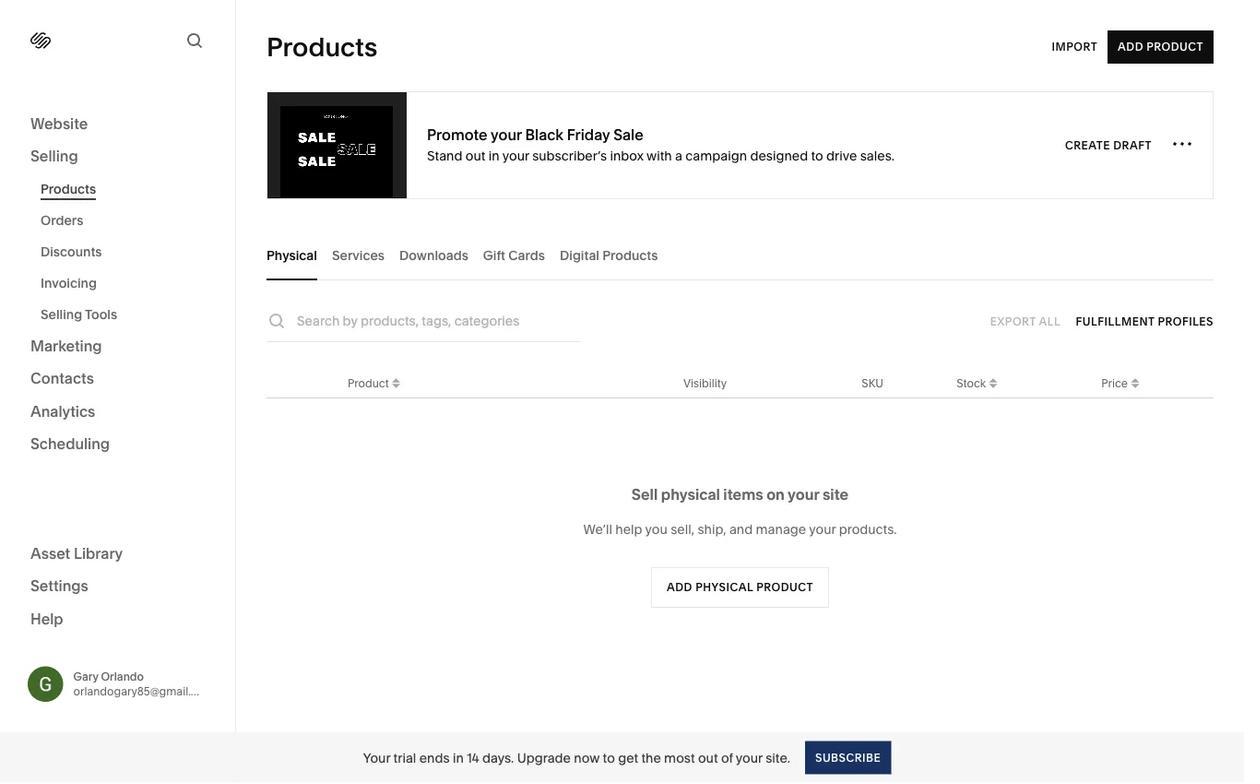 Task type: describe. For each thing, give the bounding box(es) containing it.
sell physical items on your site
[[632, 485, 849, 503]]

gary
[[73, 670, 98, 684]]

website
[[30, 114, 88, 132]]

gift
[[483, 247, 506, 263]]

selling link
[[30, 146, 205, 168]]

designed
[[751, 148, 809, 163]]

contacts link
[[30, 369, 205, 390]]

get
[[618, 750, 639, 766]]

campaign
[[686, 148, 748, 163]]

export all
[[991, 315, 1061, 328]]

library
[[74, 545, 123, 563]]

fulfillment
[[1077, 315, 1156, 328]]

selling tools
[[41, 307, 117, 323]]

selling for selling
[[30, 147, 78, 165]]

services button
[[332, 230, 385, 281]]

help
[[30, 610, 63, 628]]

add for add product
[[1119, 40, 1144, 54]]

asset library link
[[30, 544, 205, 565]]

tools
[[85, 307, 117, 323]]

days.
[[483, 750, 514, 766]]

discounts link
[[41, 236, 215, 268]]

inbox
[[610, 148, 644, 163]]

profiles
[[1159, 315, 1215, 328]]

sell,
[[671, 522, 695, 538]]

scheduling
[[30, 435, 110, 453]]

visibility
[[684, 377, 727, 390]]

black
[[526, 126, 564, 144]]

orlandogary85@gmail.com
[[73, 685, 214, 698]]

ends
[[420, 750, 450, 766]]

draft
[[1114, 138, 1153, 152]]

your right the of at the bottom right
[[736, 750, 763, 766]]

add physical product
[[667, 581, 814, 594]]

promote
[[427, 126, 488, 144]]

digital products button
[[560, 230, 658, 281]]

marketing link
[[30, 336, 205, 358]]

manage
[[756, 522, 807, 538]]

product inside add product button
[[1147, 40, 1204, 54]]

gary orlando orlandogary85@gmail.com
[[73, 670, 214, 698]]

analytics link
[[30, 401, 205, 423]]

downloads button
[[400, 230, 469, 281]]

gift cards button
[[483, 230, 545, 281]]

create
[[1066, 138, 1111, 152]]

your down site
[[810, 522, 836, 538]]

help
[[616, 522, 643, 538]]

import
[[1053, 40, 1098, 54]]

your left 'black'
[[491, 126, 522, 144]]

sales.
[[861, 148, 895, 163]]

we'll
[[584, 522, 613, 538]]

subscriber's
[[533, 148, 607, 163]]

the
[[642, 750, 661, 766]]

now
[[574, 750, 600, 766]]

Search by products, tags, categories field
[[297, 311, 581, 331]]

help link
[[30, 609, 63, 629]]

subscribe
[[816, 751, 882, 765]]

most
[[665, 750, 695, 766]]

selling for selling tools
[[41, 307, 82, 323]]

export all button
[[991, 305, 1061, 338]]

orlando
[[101, 670, 144, 684]]

import button
[[1053, 30, 1098, 64]]

discounts
[[41, 244, 102, 260]]

cards
[[509, 247, 545, 263]]

ship,
[[698, 522, 727, 538]]

export
[[991, 315, 1037, 328]]

asset library
[[30, 545, 123, 563]]

on
[[767, 485, 785, 503]]

settings
[[30, 577, 88, 595]]

add product button
[[1108, 30, 1215, 64]]

site
[[823, 485, 849, 503]]

your right on
[[788, 485, 820, 503]]

14
[[467, 750, 479, 766]]

marketing
[[30, 337, 102, 355]]

we'll help you sell, ship, and manage your products.
[[584, 522, 898, 538]]

of
[[722, 750, 733, 766]]



Task type: locate. For each thing, give the bounding box(es) containing it.
products inside button
[[603, 247, 658, 263]]

1 vertical spatial add
[[667, 581, 693, 594]]

friday
[[567, 126, 610, 144]]

1 horizontal spatial add
[[1119, 40, 1144, 54]]

out down promote
[[466, 148, 486, 163]]

in
[[489, 148, 500, 163], [453, 750, 464, 766]]

selling tools link
[[41, 299, 215, 330]]

services
[[332, 247, 385, 263]]

out left the of at the bottom right
[[699, 750, 718, 766]]

scheduling link
[[30, 434, 205, 456]]

add
[[1119, 40, 1144, 54], [667, 581, 693, 594]]

with
[[647, 148, 672, 163]]

out inside promote your black friday sale stand out in your subscriber's inbox with a campaign designed to drive sales.
[[466, 148, 486, 163]]

sale
[[614, 126, 644, 144]]

products link
[[41, 174, 215, 205]]

selling up marketing
[[41, 307, 82, 323]]

create draft
[[1066, 138, 1153, 152]]

your
[[363, 750, 391, 766]]

to
[[812, 148, 824, 163], [603, 750, 615, 766]]

2 horizontal spatial products
[[603, 247, 658, 263]]

0 horizontal spatial out
[[466, 148, 486, 163]]

add down sell,
[[667, 581, 693, 594]]

0 vertical spatial physical
[[661, 485, 721, 503]]

items
[[724, 485, 764, 503]]

drive
[[827, 148, 858, 163]]

website link
[[30, 114, 205, 135]]

0 horizontal spatial in
[[453, 750, 464, 766]]

1 vertical spatial physical
[[696, 581, 754, 594]]

add right import
[[1119, 40, 1144, 54]]

fulfillment profiles
[[1077, 315, 1215, 328]]

0 vertical spatial to
[[812, 148, 824, 163]]

physical
[[267, 247, 317, 263]]

1 vertical spatial out
[[699, 750, 718, 766]]

0 vertical spatial add
[[1119, 40, 1144, 54]]

create draft button
[[1066, 129, 1153, 162]]

your trial ends in 14 days. upgrade now to get the most out of your site.
[[363, 750, 791, 766]]

product
[[757, 581, 814, 594]]

invoicing link
[[41, 268, 215, 299]]

1 horizontal spatial in
[[489, 148, 500, 163]]

in left 14
[[453, 750, 464, 766]]

your down 'black'
[[503, 148, 530, 163]]

analytics
[[30, 402, 95, 420]]

0 horizontal spatial add
[[667, 581, 693, 594]]

tab list containing physical
[[267, 230, 1215, 281]]

1 vertical spatial in
[[453, 750, 464, 766]]

sku
[[862, 377, 884, 390]]

orders link
[[41, 205, 215, 236]]

downloads
[[400, 247, 469, 263]]

settings link
[[30, 576, 205, 598]]

gift cards
[[483, 247, 545, 263]]

dropdown icon image
[[389, 373, 404, 388], [987, 373, 1001, 388], [1129, 373, 1143, 388], [389, 379, 404, 394], [987, 379, 1001, 394], [1129, 379, 1143, 394]]

product
[[1147, 40, 1204, 54], [348, 377, 389, 390]]

1 vertical spatial selling
[[41, 307, 82, 323]]

and
[[730, 522, 753, 538]]

site.
[[766, 750, 791, 766]]

0 horizontal spatial to
[[603, 750, 615, 766]]

physical for add
[[696, 581, 754, 594]]

1 horizontal spatial to
[[812, 148, 824, 163]]

add for add physical product
[[667, 581, 693, 594]]

1 vertical spatial products
[[41, 181, 96, 197]]

tab list
[[267, 230, 1215, 281]]

products.
[[840, 522, 898, 538]]

stand
[[427, 148, 463, 163]]

orders
[[41, 213, 83, 228]]

products
[[267, 31, 378, 63], [41, 181, 96, 197], [603, 247, 658, 263]]

add physical product button
[[652, 568, 830, 608]]

physical button
[[267, 230, 317, 281]]

1 vertical spatial product
[[348, 377, 389, 390]]

0 horizontal spatial product
[[348, 377, 389, 390]]

1 horizontal spatial out
[[699, 750, 718, 766]]

0 vertical spatial in
[[489, 148, 500, 163]]

to left get
[[603, 750, 615, 766]]

in inside promote your black friday sale stand out in your subscriber's inbox with a campaign designed to drive sales.
[[489, 148, 500, 163]]

you
[[646, 522, 668, 538]]

add product
[[1119, 40, 1204, 54]]

add inside button
[[1119, 40, 1144, 54]]

0 vertical spatial products
[[267, 31, 378, 63]]

physical for sell
[[661, 485, 721, 503]]

price
[[1102, 377, 1129, 390]]

to left drive
[[812, 148, 824, 163]]

contacts
[[30, 370, 94, 388]]

sell
[[632, 485, 658, 503]]

physical down ship,
[[696, 581, 754, 594]]

asset
[[30, 545, 70, 563]]

fulfillment profiles button
[[1077, 305, 1215, 338]]

0 vertical spatial product
[[1147, 40, 1204, 54]]

2 vertical spatial products
[[603, 247, 658, 263]]

physical up sell,
[[661, 485, 721, 503]]

0 horizontal spatial products
[[41, 181, 96, 197]]

invoicing
[[41, 275, 97, 291]]

1 horizontal spatial products
[[267, 31, 378, 63]]

out
[[466, 148, 486, 163], [699, 750, 718, 766]]

promote your black friday sale stand out in your subscriber's inbox with a campaign designed to drive sales.
[[427, 126, 895, 163]]

subscribe button
[[806, 742, 892, 775]]

to inside promote your black friday sale stand out in your subscriber's inbox with a campaign designed to drive sales.
[[812, 148, 824, 163]]

1 vertical spatial to
[[603, 750, 615, 766]]

digital
[[560, 247, 600, 263]]

selling down website
[[30, 147, 78, 165]]

1 horizontal spatial product
[[1147, 40, 1204, 54]]

digital products
[[560, 247, 658, 263]]

upgrade
[[517, 750, 571, 766]]

physical inside add physical product button
[[696, 581, 754, 594]]

physical
[[661, 485, 721, 503], [696, 581, 754, 594]]

stock
[[957, 377, 987, 390]]

in right stand
[[489, 148, 500, 163]]

add inside button
[[667, 581, 693, 594]]

0 vertical spatial selling
[[30, 147, 78, 165]]

0 vertical spatial out
[[466, 148, 486, 163]]



